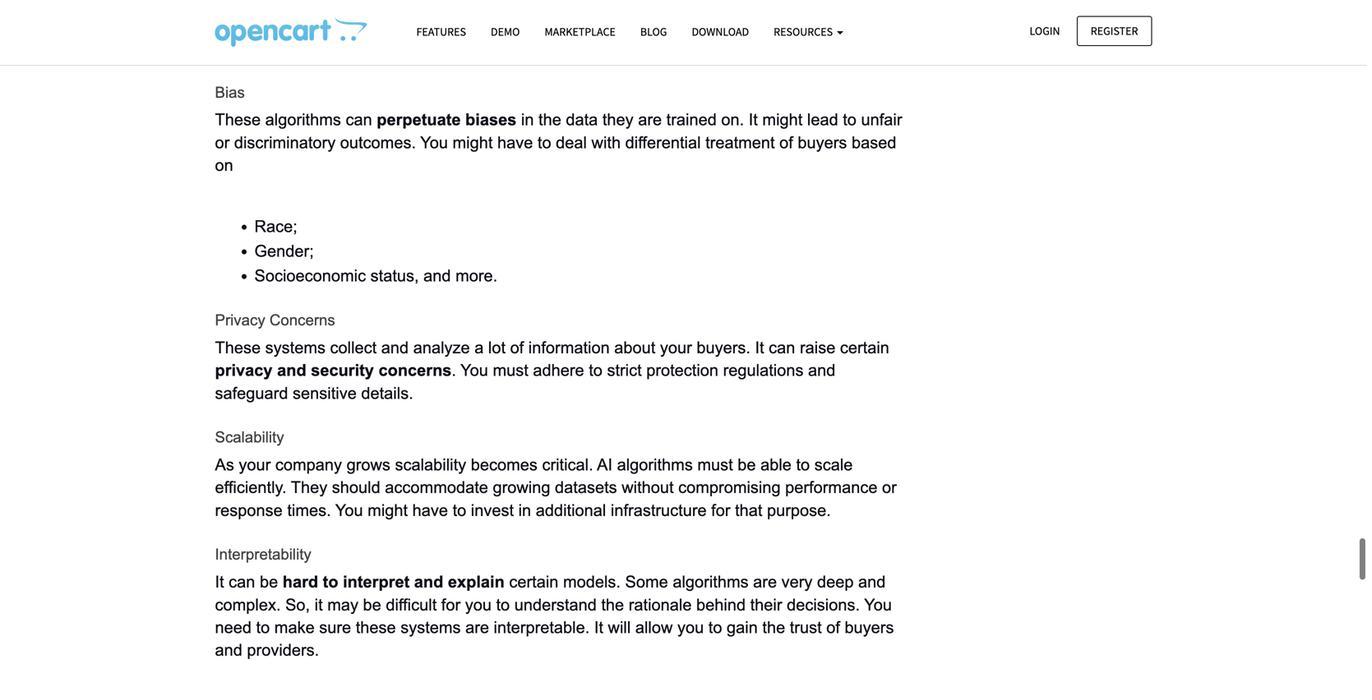 Task type: locate. For each thing, give the bounding box(es) containing it.
algorithms up without
[[617, 456, 693, 474]]

they
[[603, 111, 634, 129]]

can up 'regulations'
[[769, 339, 796, 357]]

so, left it
[[285, 596, 310, 614]]

details.
[[361, 384, 413, 402]]

0 vertical spatial the
[[539, 111, 561, 129]]

1 horizontal spatial for
[[711, 501, 731, 520]]

may up sure
[[327, 596, 359, 614]]

so, inside certain models. some algorithms are very deep and complex. so, it may be difficult for you to understand the rationale behind their decisions. you need to make sure these systems are interpretable. it will allow you to gain the trust of buyers and providers.
[[285, 596, 310, 614]]

gain
[[727, 619, 758, 637]]

register
[[1091, 23, 1138, 38]]

0 horizontal spatial systems
[[265, 339, 326, 357]]

algorithms inside certain models. some algorithms are very deep and complex. so, it may be difficult for you to understand the rationale behind their decisions. you need to make sure these systems are interpretable. it will allow you to gain the trust of buyers and providers.
[[673, 573, 749, 591]]

of right lot
[[510, 339, 524, 357]]

you
[[314, 39, 340, 57], [465, 596, 492, 614], [678, 619, 704, 637]]

rationale
[[629, 596, 692, 614]]

should
[[332, 479, 381, 497]]

be inside as your company grows scalability becomes critical. ai algorithms must be able to scale efficiently. they should accommodate growing datasets without compromising performance or response times. you might have to invest in additional infrastructure for that purpose.
[[738, 456, 756, 474]]

are for algorithms
[[753, 573, 777, 591]]

login link
[[1016, 16, 1074, 46]]

in
[[521, 111, 534, 129], [519, 501, 531, 520]]

demo
[[491, 24, 520, 39]]

you down relevance
[[314, 39, 340, 57]]

2 horizontal spatial the
[[763, 619, 785, 637]]

to down information.
[[476, 39, 489, 57]]

1 horizontal spatial certain
[[840, 339, 890, 357]]

2 vertical spatial the
[[763, 619, 785, 637]]

infrastructure
[[611, 501, 707, 520]]

0 vertical spatial these
[[215, 111, 261, 129]]

different
[[835, 16, 894, 34]]

as
[[215, 456, 234, 474]]

you
[[420, 133, 448, 152], [461, 362, 488, 380], [335, 501, 363, 520], [864, 596, 892, 614]]

1 vertical spatial certain
[[509, 573, 559, 591]]

1 horizontal spatial have
[[497, 133, 533, 152]]

based
[[852, 133, 897, 152]]

you right .
[[461, 362, 488, 380]]

1 vertical spatial systems
[[401, 619, 461, 637]]

or right performance at the bottom
[[882, 479, 897, 497]]

0 horizontal spatial for
[[441, 596, 461, 614]]

of down decisions.
[[827, 619, 840, 637]]

and up sensitive
[[277, 362, 306, 380]]

able inside of this information. it may be incomplete or inaccurate across different systems. so, you might not be able to predict everything properly.
[[440, 39, 471, 57]]

0 horizontal spatial or
[[215, 133, 230, 152]]

0 vertical spatial so,
[[284, 39, 309, 57]]

it up 'predict'
[[526, 16, 535, 34]]

a
[[475, 339, 484, 357]]

1 vertical spatial for
[[441, 596, 461, 614]]

are
[[638, 111, 662, 129], [753, 573, 777, 591], [466, 619, 489, 637]]

have inside as your company grows scalability becomes critical. ai algorithms must be able to scale efficiently. they should accommodate growing datasets without compromising performance or response times. you might have to invest in additional infrastructure for that purpose.
[[413, 501, 448, 520]]

1 horizontal spatial you
[[465, 596, 492, 614]]

1 vertical spatial buyers
[[845, 619, 894, 637]]

information
[[529, 339, 610, 357]]

it
[[526, 16, 535, 34], [749, 111, 758, 129], [755, 339, 764, 357], [215, 573, 224, 591], [594, 619, 604, 637]]

2 vertical spatial you
[[678, 619, 704, 637]]

0 vertical spatial for
[[711, 501, 731, 520]]

security
[[311, 362, 374, 380]]

able inside as your company grows scalability becomes critical. ai algorithms must be able to scale efficiently. they should accommodate growing datasets without compromising performance or response times. you might have to invest in additional infrastructure for that purpose.
[[761, 456, 792, 474]]

1 horizontal spatial must
[[698, 456, 733, 474]]

systems down difficult
[[401, 619, 461, 637]]

buyers down "lead"
[[798, 133, 847, 152]]

on.
[[721, 111, 744, 129]]

so, down the quality and relevance
[[284, 39, 309, 57]]

invest
[[471, 501, 514, 520]]

buyers down decisions.
[[845, 619, 894, 637]]

your up efficiently.
[[239, 456, 271, 474]]

1 horizontal spatial may
[[540, 16, 571, 34]]

to down complex.
[[256, 619, 270, 637]]

unfair
[[861, 111, 903, 129]]

2 horizontal spatial are
[[753, 573, 777, 591]]

0 horizontal spatial are
[[466, 619, 489, 637]]

able
[[440, 39, 471, 57], [761, 456, 792, 474]]

buyers
[[798, 133, 847, 152], [845, 619, 894, 637]]

0 vertical spatial you
[[314, 39, 340, 57]]

certain inside these systems collect and analyze a lot of information about your buyers. it can raise certain privacy and security concerns
[[840, 339, 890, 357]]

0 horizontal spatial have
[[413, 501, 448, 520]]

very
[[782, 573, 813, 591]]

you down should
[[335, 501, 363, 520]]

certain up understand
[[509, 573, 559, 591]]

.
[[452, 362, 456, 380]]

be down interpretability
[[260, 573, 278, 591]]

certain right raise
[[840, 339, 890, 357]]

to right hard
[[323, 573, 338, 591]]

the
[[539, 111, 561, 129], [601, 596, 624, 614], [763, 619, 785, 637]]

it up complex.
[[215, 573, 224, 591]]

1 vertical spatial may
[[327, 596, 359, 614]]

inaccurate
[[701, 16, 777, 34]]

0 horizontal spatial the
[[539, 111, 561, 129]]

1 horizontal spatial systems
[[401, 619, 461, 637]]

2 these from the top
[[215, 339, 261, 357]]

might down should
[[368, 501, 408, 520]]

1 vertical spatial are
[[753, 573, 777, 591]]

algorithms
[[265, 111, 341, 129], [617, 456, 693, 474], [673, 573, 749, 591]]

it up 'regulations'
[[755, 339, 764, 357]]

1 horizontal spatial are
[[638, 111, 662, 129]]

might inside of this information. it may be incomplete or inaccurate across different systems. so, you might not be able to predict everything properly.
[[345, 39, 385, 57]]

of right treatment
[[780, 133, 793, 152]]

to down explain
[[496, 596, 510, 614]]

these
[[215, 111, 261, 129], [215, 339, 261, 357]]

the inside in the data they are trained on. it might lead to unfair or discriminatory outcomes. you might have to deal with differential treatment of buyers based on
[[539, 111, 561, 129]]

quality and relevance
[[215, 16, 382, 34]]

some
[[625, 573, 668, 591]]

be inside certain models. some algorithms are very deep and complex. so, it may be difficult for you to understand the rationale behind their decisions. you need to make sure these systems are interpretable. it will allow you to gain the trust of buyers and providers.
[[363, 596, 381, 614]]

the up will
[[601, 596, 624, 614]]

1 these from the top
[[215, 111, 261, 129]]

0 horizontal spatial your
[[239, 456, 271, 474]]

0 horizontal spatial certain
[[509, 573, 559, 591]]

to down accommodate
[[453, 501, 466, 520]]

2 horizontal spatial you
[[678, 619, 704, 637]]

it left will
[[594, 619, 604, 637]]

it
[[315, 596, 323, 614]]

of inside in the data they are trained on. it might lead to unfair or discriminatory outcomes. you might have to deal with differential treatment of buyers based on
[[780, 133, 793, 152]]

in right biases
[[521, 111, 534, 129]]

1 vertical spatial must
[[698, 456, 733, 474]]

providers.
[[247, 641, 319, 659]]

performance
[[785, 479, 878, 497]]

buyers inside certain models. some algorithms are very deep and complex. so, it may be difficult for you to understand the rationale behind their decisions. you need to make sure these systems are interpretable. it will allow you to gain the trust of buyers and providers.
[[845, 619, 894, 637]]

the down their
[[763, 619, 785, 637]]

your inside these systems collect and analyze a lot of information about your buyers. it can raise certain privacy and security concerns
[[660, 339, 692, 357]]

might inside as your company grows scalability becomes critical. ai algorithms must be able to scale efficiently. they should accommodate growing datasets without compromising performance or response times. you might have to invest in additional infrastructure for that purpose.
[[368, 501, 408, 520]]

privacy concerns
[[215, 312, 335, 329]]

download
[[692, 24, 749, 39]]

2 horizontal spatial or
[[882, 479, 897, 497]]

0 horizontal spatial may
[[327, 596, 359, 614]]

1 vertical spatial algorithms
[[617, 456, 693, 474]]

of inside certain models. some algorithms are very deep and complex. so, it may be difficult for you to understand the rationale behind their decisions. you need to make sure these systems are interpretable. it will allow you to gain the trust of buyers and providers.
[[827, 619, 840, 637]]

decisions.
[[787, 596, 860, 614]]

you right allow
[[678, 619, 704, 637]]

demo link
[[479, 17, 532, 46]]

1 vertical spatial your
[[239, 456, 271, 474]]

are up their
[[753, 573, 777, 591]]

1 horizontal spatial your
[[660, 339, 692, 357]]

becomes
[[471, 456, 538, 474]]

0 vertical spatial in
[[521, 111, 534, 129]]

0 horizontal spatial able
[[440, 39, 471, 57]]

or up on
[[215, 133, 230, 152]]

interpretability
[[215, 546, 311, 563]]

systems down 'concerns'
[[265, 339, 326, 357]]

1 vertical spatial these
[[215, 339, 261, 357]]

deal
[[556, 133, 587, 152]]

1 horizontal spatial the
[[601, 596, 624, 614]]

1 vertical spatial can
[[769, 339, 796, 357]]

so,
[[284, 39, 309, 57], [285, 596, 310, 614]]

compromising
[[679, 479, 781, 497]]

to inside . you must adhere to strict protection regulations and safeguard sensitive details.
[[589, 362, 603, 380]]

this
[[405, 16, 431, 34]]

systems inside these systems collect and analyze a lot of information about your buyers. it can raise certain privacy and security concerns
[[265, 339, 326, 357]]

and up difficult
[[414, 573, 444, 591]]

. you must adhere to strict protection regulations and safeguard sensitive details.
[[215, 362, 840, 402]]

of
[[387, 16, 401, 34], [780, 133, 793, 152], [510, 339, 524, 357], [827, 619, 840, 637]]

might down biases
[[453, 133, 493, 152]]

to inside of this information. it may be incomplete or inaccurate across different systems. so, you might not be able to predict everything properly.
[[476, 39, 489, 57]]

2 vertical spatial can
[[229, 573, 255, 591]]

2 vertical spatial or
[[882, 479, 897, 497]]

your
[[660, 339, 692, 357], [239, 456, 271, 474]]

or right blog
[[682, 16, 697, 34]]

can up outcomes.
[[346, 111, 372, 129]]

0 vertical spatial may
[[540, 16, 571, 34]]

and down need
[[215, 641, 242, 659]]

1 vertical spatial have
[[413, 501, 448, 520]]

0 vertical spatial algorithms
[[265, 111, 341, 129]]

for down explain
[[441, 596, 461, 614]]

may
[[540, 16, 571, 34], [327, 596, 359, 614]]

1 vertical spatial able
[[761, 456, 792, 474]]

these down bias
[[215, 111, 261, 129]]

across
[[782, 16, 830, 34]]

in down growing
[[519, 501, 531, 520]]

must down lot
[[493, 362, 529, 380]]

might down relevance
[[345, 39, 385, 57]]

safeguard
[[215, 384, 288, 402]]

0 vertical spatial can
[[346, 111, 372, 129]]

integrating artificial intelligence in e-commerce operations image
[[215, 17, 367, 47]]

efficiently.
[[215, 479, 287, 497]]

2 vertical spatial are
[[466, 619, 489, 637]]

be up these
[[363, 596, 381, 614]]

it right on.
[[749, 111, 758, 129]]

of inside of this information. it may be incomplete or inaccurate across different systems. so, you might not be able to predict everything properly.
[[387, 16, 401, 34]]

relevance
[[306, 16, 382, 34]]

2 vertical spatial algorithms
[[673, 573, 749, 591]]

0 vertical spatial have
[[497, 133, 533, 152]]

and right deep
[[859, 573, 886, 591]]

these for these algorithms can perpetuate biases
[[215, 111, 261, 129]]

download link
[[680, 17, 762, 46]]

and down raise
[[808, 362, 836, 380]]

have down accommodate
[[413, 501, 448, 520]]

certain
[[840, 339, 890, 357], [509, 573, 559, 591]]

socioeconomic
[[255, 267, 366, 285]]

and
[[273, 16, 302, 34], [424, 267, 451, 285], [381, 339, 409, 357], [277, 362, 306, 380], [808, 362, 836, 380], [414, 573, 444, 591], [859, 573, 886, 591], [215, 641, 242, 659]]

0 vertical spatial able
[[440, 39, 471, 57]]

0 horizontal spatial you
[[314, 39, 340, 57]]

marketplace link
[[532, 17, 628, 46]]

biases
[[465, 111, 517, 129]]

to down the 'behind'
[[709, 619, 722, 637]]

for down compromising
[[711, 501, 731, 520]]

these algorithms can perpetuate biases
[[215, 111, 517, 129]]

0 horizontal spatial must
[[493, 362, 529, 380]]

scalability
[[395, 456, 466, 474]]

the up deal
[[539, 111, 561, 129]]

deep
[[817, 573, 854, 591]]

raise
[[800, 339, 836, 357]]

are up differential
[[638, 111, 662, 129]]

0 vertical spatial systems
[[265, 339, 326, 357]]

to
[[476, 39, 489, 57], [843, 111, 857, 129], [538, 133, 551, 152], [589, 362, 603, 380], [796, 456, 810, 474], [453, 501, 466, 520], [323, 573, 338, 591], [496, 596, 510, 614], [256, 619, 270, 637], [709, 619, 722, 637]]

able up "purpose."
[[761, 456, 792, 474]]

0 vertical spatial buyers
[[798, 133, 847, 152]]

and left 'more.'
[[424, 267, 451, 285]]

register link
[[1077, 16, 1152, 46]]

you down explain
[[465, 596, 492, 614]]

are inside in the data they are trained on. it might lead to unfair or discriminatory outcomes. you might have to deal with differential treatment of buyers based on
[[638, 111, 662, 129]]

status,
[[371, 267, 419, 285]]

systems
[[265, 339, 326, 357], [401, 619, 461, 637]]

adhere
[[533, 362, 584, 380]]

be down this
[[417, 39, 435, 57]]

to left strict
[[589, 362, 603, 380]]

0 vertical spatial your
[[660, 339, 692, 357]]

these up privacy
[[215, 339, 261, 357]]

can up complex.
[[229, 573, 255, 591]]

you right decisions.
[[864, 596, 892, 614]]

your inside as your company grows scalability becomes critical. ai algorithms must be able to scale efficiently. they should accommodate growing datasets without compromising performance or response times. you might have to invest in additional infrastructure for that purpose.
[[239, 456, 271, 474]]

0 vertical spatial must
[[493, 362, 529, 380]]

their
[[750, 596, 782, 614]]

must up compromising
[[698, 456, 733, 474]]

algorithms up the 'behind'
[[673, 573, 749, 591]]

1 horizontal spatial or
[[682, 16, 697, 34]]

1 horizontal spatial able
[[761, 456, 792, 474]]

be up compromising
[[738, 456, 756, 474]]

0 vertical spatial are
[[638, 111, 662, 129]]

might left "lead"
[[763, 111, 803, 129]]

2 horizontal spatial can
[[769, 339, 796, 357]]

these inside these systems collect and analyze a lot of information about your buyers. it can raise certain privacy and security concerns
[[215, 339, 261, 357]]

have down biases
[[497, 133, 533, 152]]

able down information.
[[440, 39, 471, 57]]

may up everything
[[540, 16, 571, 34]]

to right "lead"
[[843, 111, 857, 129]]

you inside in the data they are trained on. it might lead to unfair or discriminatory outcomes. you might have to deal with differential treatment of buyers based on
[[420, 133, 448, 152]]

and up concerns
[[381, 339, 409, 357]]

algorithms up discriminatory
[[265, 111, 341, 129]]

are down explain
[[466, 619, 489, 637]]

0 vertical spatial or
[[682, 16, 697, 34]]

blog link
[[628, 17, 680, 46]]

1 vertical spatial or
[[215, 133, 230, 152]]

gender;
[[255, 242, 314, 260]]

of up 'not'
[[387, 16, 401, 34]]

1 vertical spatial in
[[519, 501, 531, 520]]

you down perpetuate
[[420, 133, 448, 152]]

0 vertical spatial certain
[[840, 339, 890, 357]]

your up protection
[[660, 339, 692, 357]]

1 vertical spatial so,
[[285, 596, 310, 614]]



Task type: vqa. For each thing, say whether or not it's contained in the screenshot.


Task type: describe. For each thing, give the bounding box(es) containing it.
features
[[417, 24, 466, 39]]

complex.
[[215, 596, 281, 614]]

features link
[[404, 17, 479, 46]]

not
[[390, 39, 412, 57]]

it inside certain models. some algorithms are very deep and complex. so, it may be difficult for you to understand the rationale behind their decisions. you need to make sure these systems are interpretable. it will allow you to gain the trust of buyers and providers.
[[594, 619, 604, 637]]

outcomes.
[[340, 133, 416, 152]]

about
[[615, 339, 656, 357]]

race; gender; socioeconomic status, and more.
[[255, 218, 498, 285]]

incomplete
[[598, 16, 678, 34]]

as your company grows scalability becomes critical. ai algorithms must be able to scale efficiently. they should accommodate growing datasets without compromising performance or response times. you might have to invest in additional infrastructure for that purpose.
[[215, 456, 902, 520]]

predict
[[494, 39, 543, 57]]

or inside as your company grows scalability becomes critical. ai algorithms must be able to scale efficiently. they should accommodate growing datasets without compromising performance or response times. you might have to invest in additional infrastructure for that purpose.
[[882, 479, 897, 497]]

make
[[274, 619, 315, 637]]

hard
[[283, 573, 318, 591]]

information.
[[435, 16, 521, 34]]

1 horizontal spatial can
[[346, 111, 372, 129]]

protection
[[647, 362, 719, 380]]

times.
[[287, 501, 331, 520]]

these for these systems collect and analyze a lot of information about your buyers. it can raise certain privacy and security concerns
[[215, 339, 261, 357]]

bias
[[215, 84, 245, 101]]

strict
[[607, 362, 642, 380]]

trained
[[667, 111, 717, 129]]

need
[[215, 619, 252, 637]]

buyers inside in the data they are trained on. it might lead to unfair or discriminatory outcomes. you might have to deal with differential treatment of buyers based on
[[798, 133, 847, 152]]

everything
[[548, 39, 624, 57]]

will
[[608, 619, 631, 637]]

to left deal
[[538, 133, 551, 152]]

and inside race; gender; socioeconomic status, and more.
[[424, 267, 451, 285]]

perpetuate
[[377, 111, 461, 129]]

trust
[[790, 619, 822, 637]]

in inside as your company grows scalability becomes critical. ai algorithms must be able to scale efficiently. they should accommodate growing datasets without compromising performance or response times. you might have to invest in additional infrastructure for that purpose.
[[519, 501, 531, 520]]

more.
[[456, 267, 498, 285]]

so, inside of this information. it may be incomplete or inaccurate across different systems. so, you might not be able to predict everything properly.
[[284, 39, 309, 57]]

interpretable.
[[494, 619, 590, 637]]

in the data they are trained on. it might lead to unfair or discriminatory outcomes. you might have to deal with differential treatment of buyers based on
[[215, 111, 907, 174]]

quality
[[215, 16, 268, 34]]

and inside . you must adhere to strict protection regulations and safeguard sensitive details.
[[808, 362, 836, 380]]

resources link
[[762, 17, 856, 46]]

ai
[[597, 456, 613, 474]]

race;
[[255, 218, 297, 236]]

growing
[[493, 479, 551, 497]]

understand
[[515, 596, 597, 614]]

for inside as your company grows scalability becomes critical. ai algorithms must be able to scale efficiently. they should accommodate growing datasets without compromising performance or response times. you might have to invest in additional infrastructure for that purpose.
[[711, 501, 731, 520]]

it can be hard to interpret and explain
[[215, 573, 505, 591]]

it inside these systems collect and analyze a lot of information about your buyers. it can raise certain privacy and security concerns
[[755, 339, 764, 357]]

these
[[356, 619, 396, 637]]

without
[[622, 479, 674, 497]]

behind
[[697, 596, 746, 614]]

may inside of this information. it may be incomplete or inaccurate across different systems. so, you might not be able to predict everything properly.
[[540, 16, 571, 34]]

and right 'quality'
[[273, 16, 302, 34]]

1 vertical spatial the
[[601, 596, 624, 614]]

critical.
[[542, 456, 593, 474]]

company
[[275, 456, 342, 474]]

marketplace
[[545, 24, 616, 39]]

you inside of this information. it may be incomplete or inaccurate across different systems. so, you might not be able to predict everything properly.
[[314, 39, 340, 57]]

systems.
[[215, 39, 280, 57]]

certain models. some algorithms are very deep and complex. so, it may be difficult for you to understand the rationale behind their decisions. you need to make sure these systems are interpretable. it will allow you to gain the trust of buyers and providers.
[[215, 573, 899, 659]]

you inside as your company grows scalability becomes critical. ai algorithms must be able to scale efficiently. they should accommodate growing datasets without compromising performance or response times. you might have to invest in additional infrastructure for that purpose.
[[335, 501, 363, 520]]

1 vertical spatial you
[[465, 596, 492, 614]]

accommodate
[[385, 479, 488, 497]]

blog
[[640, 24, 667, 39]]

be up everything
[[575, 16, 593, 34]]

you inside certain models. some algorithms are very deep and complex. so, it may be difficult for you to understand the rationale behind their decisions. you need to make sure these systems are interpretable. it will allow you to gain the trust of buyers and providers.
[[864, 596, 892, 614]]

data
[[566, 111, 598, 129]]

or inside of this information. it may be incomplete or inaccurate across different systems. so, you might not be able to predict everything properly.
[[682, 16, 697, 34]]

explain
[[448, 573, 505, 591]]

to left scale
[[796, 456, 810, 474]]

for inside certain models. some algorithms are very deep and complex. so, it may be difficult for you to understand the rationale behind their decisions. you need to make sure these systems are interpretable. it will allow you to gain the trust of buyers and providers.
[[441, 596, 461, 614]]

scale
[[815, 456, 853, 474]]

may inside certain models. some algorithms are very deep and complex. so, it may be difficult for you to understand the rationale behind their decisions. you need to make sure these systems are interpretable. it will allow you to gain the trust of buyers and providers.
[[327, 596, 359, 614]]

certain inside certain models. some algorithms are very deep and complex. so, it may be difficult for you to understand the rationale behind their decisions. you need to make sure these systems are interpretable. it will allow you to gain the trust of buyers and providers.
[[509, 573, 559, 591]]

in inside in the data they are trained on. it might lead to unfair or discriminatory outcomes. you might have to deal with differential treatment of buyers based on
[[521, 111, 534, 129]]

have inside in the data they are trained on. it might lead to unfair or discriminatory outcomes. you might have to deal with differential treatment of buyers based on
[[497, 133, 533, 152]]

sure
[[319, 619, 351, 637]]

it inside in the data they are trained on. it might lead to unfair or discriminatory outcomes. you might have to deal with differential treatment of buyers based on
[[749, 111, 758, 129]]

differential
[[625, 133, 701, 152]]

collect
[[330, 339, 377, 357]]

lead
[[807, 111, 839, 129]]

are for they
[[638, 111, 662, 129]]

login
[[1030, 23, 1060, 38]]

resources
[[774, 24, 835, 39]]

that
[[735, 501, 763, 520]]

discriminatory
[[234, 133, 336, 152]]

response
[[215, 501, 283, 520]]

allow
[[636, 619, 673, 637]]

systems inside certain models. some algorithms are very deep and complex. so, it may be difficult for you to understand the rationale behind their decisions. you need to make sure these systems are interpretable. it will allow you to gain the trust of buyers and providers.
[[401, 619, 461, 637]]

must inside as your company grows scalability becomes critical. ai algorithms must be able to scale efficiently. they should accommodate growing datasets without compromising performance or response times. you might have to invest in additional infrastructure for that purpose.
[[698, 456, 733, 474]]

of inside these systems collect and analyze a lot of information about your buyers. it can raise certain privacy and security concerns
[[510, 339, 524, 357]]

interpret
[[343, 573, 410, 591]]

scalability
[[215, 429, 284, 446]]

lot
[[488, 339, 506, 357]]

models.
[[563, 573, 621, 591]]

0 horizontal spatial can
[[229, 573, 255, 591]]

must inside . you must adhere to strict protection regulations and safeguard sensitive details.
[[493, 362, 529, 380]]

algorithms inside as your company grows scalability becomes critical. ai algorithms must be able to scale efficiently. they should accommodate growing datasets without compromising performance or response times. you might have to invest in additional infrastructure for that purpose.
[[617, 456, 693, 474]]

on
[[215, 156, 233, 174]]

or inside in the data they are trained on. it might lead to unfair or discriminatory outcomes. you might have to deal with differential treatment of buyers based on
[[215, 133, 230, 152]]

properly.
[[628, 39, 691, 57]]

you inside . you must adhere to strict protection regulations and safeguard sensitive details.
[[461, 362, 488, 380]]

it inside of this information. it may be incomplete or inaccurate across different systems. so, you might not be able to predict everything properly.
[[526, 16, 535, 34]]

can inside these systems collect and analyze a lot of information about your buyers. it can raise certain privacy and security concerns
[[769, 339, 796, 357]]



